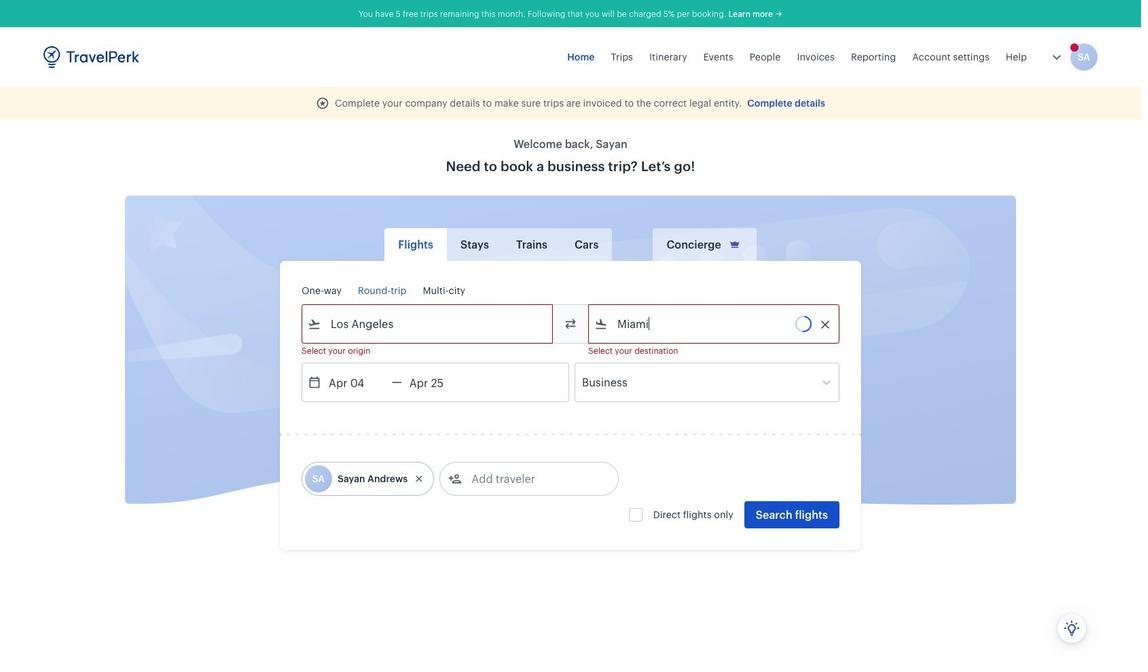 Task type: locate. For each thing, give the bounding box(es) containing it.
From search field
[[321, 313, 535, 335]]

Return text field
[[402, 364, 473, 402]]



Task type: describe. For each thing, give the bounding box(es) containing it.
Add traveler search field
[[462, 468, 604, 490]]

Depart text field
[[321, 364, 392, 402]]

To search field
[[608, 313, 822, 335]]



Task type: vqa. For each thing, say whether or not it's contained in the screenshot.
From search box
yes



